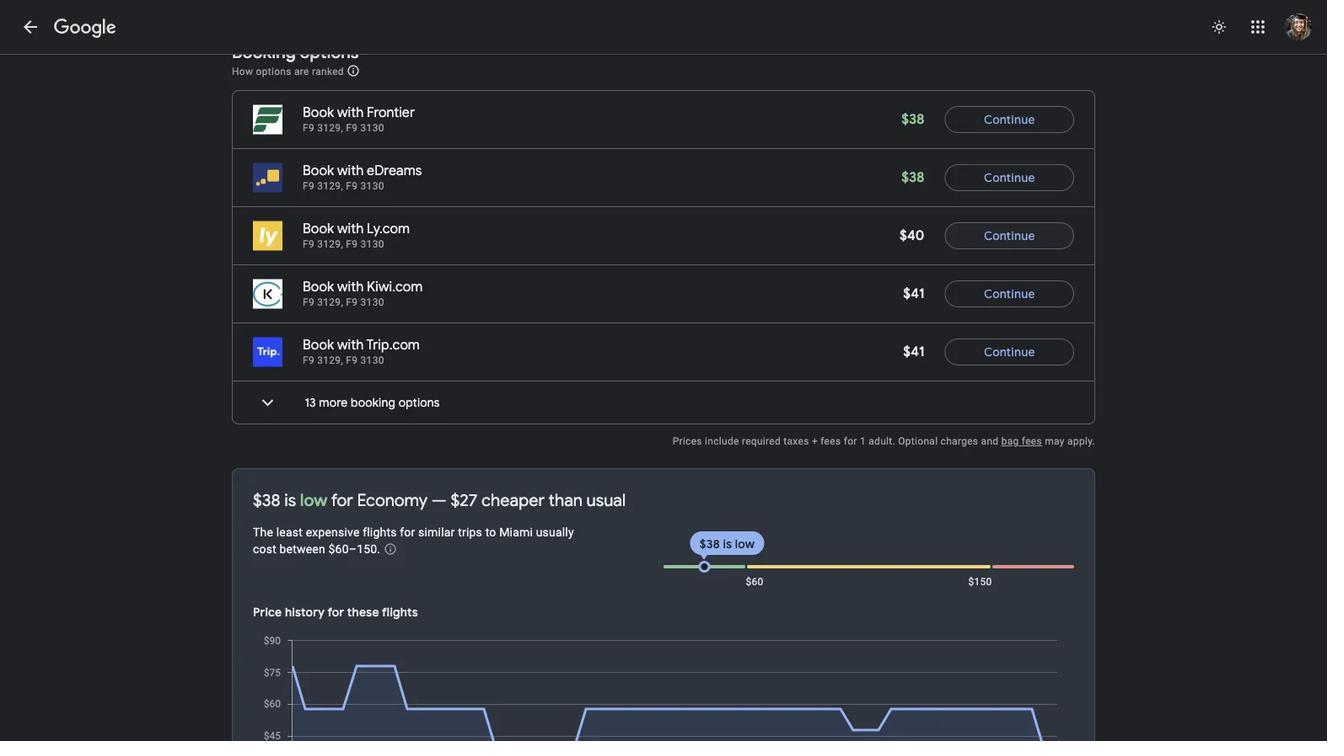 Task type: describe. For each thing, give the bounding box(es) containing it.
continue button for book with ly.com
[[945, 216, 1074, 256]]

similar
[[418, 526, 455, 540]]

edreams
[[367, 162, 422, 180]]

$27
[[451, 490, 478, 511]]

book for book with edreams
[[303, 162, 334, 180]]

$40
[[900, 227, 924, 245]]

+
[[812, 436, 818, 448]]

$38 is low
[[700, 537, 755, 552]]

booking options
[[232, 41, 359, 63]]

for inside the least expensive flights for similar trips to miami usually cost between $60–150.
[[400, 526, 415, 540]]

how options are ranked
[[232, 65, 347, 77]]

$60–150.
[[328, 543, 380, 557]]

flight numbers f9 3129, f9 3130 text field for trip.com
[[303, 355, 384, 367]]

include
[[705, 436, 739, 448]]

charges
[[941, 436, 978, 448]]

options for how
[[256, 65, 292, 77]]

with for kiwi.com
[[337, 279, 364, 296]]

ly.com
[[367, 220, 410, 238]]

$41 for kiwi.com
[[903, 285, 924, 303]]

prices include required taxes + fees for 1 adult. optional charges and bag fees may apply.
[[673, 436, 1095, 448]]

3130 for edreams
[[360, 180, 384, 192]]

38 US dollars text field
[[902, 111, 924, 128]]

book with edreams f9 3129, f9 3130
[[303, 162, 422, 192]]

flight numbers f9 3129, f9 3130 text field for edreams
[[303, 180, 384, 192]]

these
[[347, 605, 379, 621]]

13 more booking options
[[305, 395, 440, 411]]

the
[[253, 526, 273, 540]]

are
[[294, 65, 309, 77]]

apply.
[[1067, 436, 1095, 448]]

the least expensive flights for similar trips to miami usually cost between $60–150.
[[253, 526, 574, 557]]

more
[[319, 395, 348, 411]]

3129, for book with edreams
[[317, 180, 343, 192]]

book with ly.com f9 3129, f9 3130
[[303, 220, 410, 250]]

how
[[232, 65, 253, 77]]

flight numbers f9 3129, f9 3130 text field for frontier
[[303, 122, 384, 134]]

may
[[1045, 436, 1065, 448]]

expensive
[[306, 526, 360, 540]]

41 US dollars text field
[[903, 285, 924, 303]]

trips
[[458, 526, 482, 540]]

between
[[280, 543, 325, 557]]

usual
[[586, 490, 626, 511]]

3129, for book with ly.com
[[317, 239, 343, 250]]

taxes
[[784, 436, 809, 448]]

learn more about price insights image
[[384, 543, 397, 556]]

1
[[860, 436, 866, 448]]

prices
[[673, 436, 702, 448]]

required
[[742, 436, 781, 448]]

with for trip.com
[[337, 337, 364, 354]]

price
[[253, 605, 282, 621]]

continue for book with kiwi.com
[[984, 287, 1035, 302]]

optional
[[898, 436, 938, 448]]

with for frontier
[[337, 104, 364, 121]]

$150
[[968, 577, 992, 588]]

low for $38 is low
[[735, 537, 755, 552]]

41 US dollars text field
[[903, 344, 924, 361]]

flight numbers f9 3129, f9 3130 text field for ly.com
[[303, 239, 384, 250]]

price history graph application
[[251, 635, 1074, 742]]

is for $38 is low for economy — $27 cheaper than usual
[[284, 490, 296, 511]]

flights inside the least expensive flights for similar trips to miami usually cost between $60–150.
[[363, 526, 397, 540]]

2 vertical spatial options
[[398, 395, 440, 411]]

13 more booking options image
[[247, 383, 288, 423]]

price history for these flights
[[253, 605, 418, 621]]

bag fees button
[[1001, 436, 1042, 448]]

to
[[485, 526, 496, 540]]

learn more about booking options element
[[347, 62, 360, 80]]

history
[[285, 605, 325, 621]]

$60
[[746, 577, 763, 588]]

continue for book with ly.com
[[984, 228, 1035, 244]]



Task type: vqa. For each thing, say whether or not it's contained in the screenshot.
3130 in Book with Frontier F9 3129, F9 3130
yes



Task type: locate. For each thing, give the bounding box(es) containing it.
low
[[300, 490, 327, 511], [735, 537, 755, 552]]

low for $38 is low for economy — $27 cheaper than usual
[[300, 490, 327, 511]]

book with kiwi.com f9 3129, f9 3130
[[303, 279, 423, 309]]

continue
[[984, 112, 1035, 127], [984, 170, 1035, 185], [984, 228, 1035, 244], [984, 287, 1035, 302], [984, 345, 1035, 360]]

$41 for trip.com
[[903, 344, 924, 361]]

1 vertical spatial is
[[723, 537, 732, 552]]

is for $38 is low
[[723, 537, 732, 552]]

0 horizontal spatial is
[[284, 490, 296, 511]]

continue button for book with frontier
[[945, 99, 1074, 140]]

2 flight numbers f9 3129, f9 3130 text field from the top
[[303, 355, 384, 367]]

0 horizontal spatial fees
[[821, 436, 841, 448]]

trip.com
[[366, 337, 420, 354]]

1 continue from the top
[[984, 112, 1035, 127]]

least
[[276, 526, 303, 540]]

2 fees from the left
[[1022, 436, 1042, 448]]

fees right +
[[821, 436, 841, 448]]

13
[[305, 395, 316, 411]]

—
[[431, 490, 447, 511]]

3129, inside book with kiwi.com f9 3129, f9 3130
[[317, 297, 343, 309]]

learn more about booking options image
[[347, 64, 360, 78]]

4 continue from the top
[[984, 287, 1035, 302]]

2 continue from the top
[[984, 170, 1035, 185]]

3129, for book with frontier
[[317, 122, 343, 134]]

1 fees from the left
[[821, 436, 841, 448]]

5 with from the top
[[337, 337, 364, 354]]

kiwi.com
[[367, 279, 423, 296]]

continue for book with edreams
[[984, 170, 1035, 185]]

1 vertical spatial flight numbers f9 3129, f9 3130 text field
[[303, 355, 384, 367]]

flights right these
[[382, 605, 418, 621]]

book inside book with kiwi.com f9 3129, f9 3130
[[303, 279, 334, 296]]

3129, for book with kiwi.com
[[317, 297, 343, 309]]

book down book with ly.com f9 3129, f9 3130
[[303, 279, 334, 296]]

5 continue from the top
[[984, 345, 1035, 360]]

3 3129, from the top
[[317, 239, 343, 250]]

booking
[[232, 41, 296, 63]]

3 book from the top
[[303, 220, 334, 238]]

40 US dollars text field
[[900, 227, 924, 245]]

for
[[844, 436, 857, 448], [331, 490, 353, 511], [400, 526, 415, 540], [328, 605, 344, 621]]

0 vertical spatial flight numbers f9 3129, f9 3130 text field
[[303, 122, 384, 134]]

book with trip.com f9 3129, f9 3130
[[303, 337, 420, 367]]

3129, up book with trip.com f9 3129, f9 3130
[[317, 297, 343, 309]]

book down "book with frontier f9 3129, f9 3130"
[[303, 162, 334, 180]]

0 vertical spatial options
[[300, 41, 359, 63]]

fees
[[821, 436, 841, 448], [1022, 436, 1042, 448]]

flight numbers f9 3129, f9 3130 text field for kiwi.com
[[303, 297, 384, 309]]

2 with from the top
[[337, 162, 364, 180]]

with left kiwi.com
[[337, 279, 364, 296]]

book for book with kiwi.com
[[303, 279, 334, 296]]

5 3130 from the top
[[360, 355, 384, 367]]

for left these
[[328, 605, 344, 621]]

2 horizontal spatial options
[[398, 395, 440, 411]]

2 continue button from the top
[[945, 158, 1074, 198]]

3129, down ranked
[[317, 122, 343, 134]]

with inside book with edreams f9 3129, f9 3130
[[337, 162, 364, 180]]

and
[[981, 436, 999, 448]]

3 with from the top
[[337, 220, 364, 238]]

3130 inside book with trip.com f9 3129, f9 3130
[[360, 355, 384, 367]]

with inside book with kiwi.com f9 3129, f9 3130
[[337, 279, 364, 296]]

3129,
[[317, 122, 343, 134], [317, 180, 343, 192], [317, 239, 343, 250], [317, 297, 343, 309], [317, 355, 343, 367]]

3129, up book with kiwi.com f9 3129, f9 3130
[[317, 239, 343, 250]]

4 3130 from the top
[[360, 297, 384, 309]]

options right "booking"
[[398, 395, 440, 411]]

4 with from the top
[[337, 279, 364, 296]]

1 vertical spatial flight numbers f9 3129, f9 3130 text field
[[303, 180, 384, 192]]

0 horizontal spatial options
[[256, 65, 292, 77]]

0 vertical spatial flights
[[363, 526, 397, 540]]

3130 down 'edreams'
[[360, 180, 384, 192]]

cheaper
[[481, 490, 545, 511]]

3130 inside book with edreams f9 3129, f9 3130
[[360, 180, 384, 192]]

frontier
[[367, 104, 415, 121]]

book down ranked
[[303, 104, 334, 121]]

bag
[[1001, 436, 1019, 448]]

book
[[303, 104, 334, 121], [303, 162, 334, 180], [303, 220, 334, 238], [303, 279, 334, 296], [303, 337, 334, 354]]

1 vertical spatial low
[[735, 537, 755, 552]]

change appearance image
[[1199, 7, 1239, 47]]

go back image
[[20, 17, 40, 37]]

3130 for kiwi.com
[[360, 297, 384, 309]]

options up ranked
[[300, 41, 359, 63]]

3 continue from the top
[[984, 228, 1035, 244]]

1 with from the top
[[337, 104, 364, 121]]

0 horizontal spatial low
[[300, 490, 327, 511]]

for left similar
[[400, 526, 415, 540]]

book inside book with trip.com f9 3129, f9 3130
[[303, 337, 334, 354]]

flights
[[363, 526, 397, 540], [382, 605, 418, 621]]

flight numbers f9 3129, f9 3130 text field down ly.com on the top of page
[[303, 239, 384, 250]]

book for book with ly.com
[[303, 220, 334, 238]]

1 horizontal spatial fees
[[1022, 436, 1042, 448]]

2 vertical spatial flight numbers f9 3129, f9 3130 text field
[[303, 239, 384, 250]]

1 $41 from the top
[[903, 285, 924, 303]]

1 flight numbers f9 3129, f9 3130 text field from the top
[[303, 297, 384, 309]]

2 flight numbers f9 3129, f9 3130 text field from the top
[[303, 180, 384, 192]]

continue for book with trip.com
[[984, 345, 1035, 360]]

1 continue button from the top
[[945, 99, 1074, 140]]

3 continue button from the top
[[945, 216, 1074, 256]]

with
[[337, 104, 364, 121], [337, 162, 364, 180], [337, 220, 364, 238], [337, 279, 364, 296], [337, 337, 364, 354]]

4 book from the top
[[303, 279, 334, 296]]

3130 for trip.com
[[360, 355, 384, 367]]

flight numbers f9 3129, f9 3130 text field up book with trip.com f9 3129, f9 3130
[[303, 297, 384, 309]]

1 3130 from the top
[[360, 122, 384, 134]]

than
[[548, 490, 583, 511]]

for left 1
[[844, 436, 857, 448]]

1 vertical spatial options
[[256, 65, 292, 77]]

adult.
[[869, 436, 895, 448]]

3129, inside book with trip.com f9 3129, f9 3130
[[317, 355, 343, 367]]

5 book from the top
[[303, 337, 334, 354]]

2 3129, from the top
[[317, 180, 343, 192]]

3130 for frontier
[[360, 122, 384, 134]]

continue button for book with edreams
[[945, 158, 1074, 198]]

price history graph image
[[251, 635, 1074, 742]]

1 flight numbers f9 3129, f9 3130 text field from the top
[[303, 122, 384, 134]]

booking
[[351, 395, 396, 411]]

1 book from the top
[[303, 104, 334, 121]]

3130 down the trip.com
[[360, 355, 384, 367]]

book down book with edreams f9 3129, f9 3130
[[303, 220, 334, 238]]

with left frontier at the top
[[337, 104, 364, 121]]

$41
[[903, 285, 924, 303], [903, 344, 924, 361]]

5 continue button from the top
[[945, 332, 1074, 373]]

1 vertical spatial $41
[[903, 344, 924, 361]]

3129, inside "book with frontier f9 3129, f9 3130"
[[317, 122, 343, 134]]

1 horizontal spatial low
[[735, 537, 755, 552]]

0 vertical spatial flight numbers f9 3129, f9 3130 text field
[[303, 297, 384, 309]]

5 3129, from the top
[[317, 355, 343, 367]]

with inside book with trip.com f9 3129, f9 3130
[[337, 337, 364, 354]]

3130 inside "book with frontier f9 3129, f9 3130"
[[360, 122, 384, 134]]

is
[[284, 490, 296, 511], [723, 537, 732, 552]]

3 3130 from the top
[[360, 239, 384, 250]]

1 horizontal spatial options
[[300, 41, 359, 63]]

flight numbers f9 3129, f9 3130 text field up book with ly.com f9 3129, f9 3130
[[303, 180, 384, 192]]

3130 down kiwi.com
[[360, 297, 384, 309]]

2 3130 from the top
[[360, 180, 384, 192]]

3129, up more
[[317, 355, 343, 367]]

continue button
[[945, 99, 1074, 140], [945, 158, 1074, 198], [945, 216, 1074, 256], [945, 274, 1074, 314], [945, 332, 1074, 373]]

4 continue button from the top
[[945, 274, 1074, 314]]

book inside book with ly.com f9 3129, f9 3130
[[303, 220, 334, 238]]

continue for book with frontier
[[984, 112, 1035, 127]]

low up $60 at the right bottom of page
[[735, 537, 755, 552]]

flight numbers f9 3129, f9 3130 text field up more
[[303, 355, 384, 367]]

1 vertical spatial flights
[[382, 605, 418, 621]]

book with frontier f9 3129, f9 3130
[[303, 104, 415, 134]]

miami
[[499, 526, 533, 540]]

1 3129, from the top
[[317, 122, 343, 134]]

3129, for book with trip.com
[[317, 355, 343, 367]]

for up expensive
[[331, 490, 353, 511]]

book inside book with edreams f9 3129, f9 3130
[[303, 162, 334, 180]]

with for edreams
[[337, 162, 364, 180]]

3 flight numbers f9 3129, f9 3130 text field from the top
[[303, 239, 384, 250]]

3130 inside book with ly.com f9 3129, f9 3130
[[360, 239, 384, 250]]

Flight numbers F9 3129, F9 3130 text field
[[303, 297, 384, 309], [303, 355, 384, 367]]

book inside "book with frontier f9 3129, f9 3130"
[[303, 104, 334, 121]]

0 vertical spatial is
[[284, 490, 296, 511]]

0 vertical spatial low
[[300, 490, 327, 511]]

3130
[[360, 122, 384, 134], [360, 180, 384, 192], [360, 239, 384, 250], [360, 297, 384, 309], [360, 355, 384, 367]]

3130 for ly.com
[[360, 239, 384, 250]]

$38
[[902, 111, 924, 128], [902, 169, 924, 186], [253, 490, 280, 511], [700, 537, 720, 552]]

4 3129, from the top
[[317, 297, 343, 309]]

0 vertical spatial $41
[[903, 285, 924, 303]]

3129, up book with ly.com f9 3129, f9 3130
[[317, 180, 343, 192]]

continue button for book with trip.com
[[945, 332, 1074, 373]]

3130 down ly.com on the top of page
[[360, 239, 384, 250]]

3130 down frontier at the top
[[360, 122, 384, 134]]

2 $41 from the top
[[903, 344, 924, 361]]

3129, inside book with edreams f9 3129, f9 3130
[[317, 180, 343, 192]]

book up 13
[[303, 337, 334, 354]]

with inside "book with frontier f9 3129, f9 3130"
[[337, 104, 364, 121]]

continue button for book with kiwi.com
[[945, 274, 1074, 314]]

with inside book with ly.com f9 3129, f9 3130
[[337, 220, 364, 238]]

$41 up $41 text box
[[903, 285, 924, 303]]

ranked
[[312, 65, 344, 77]]

options down booking
[[256, 65, 292, 77]]

$41 down 41 us dollars text field
[[903, 344, 924, 361]]

low up expensive
[[300, 490, 327, 511]]

38 US dollars text field
[[902, 169, 924, 186]]

fees right bag
[[1022, 436, 1042, 448]]

1 horizontal spatial is
[[723, 537, 732, 552]]

book for book with frontier
[[303, 104, 334, 121]]

usually
[[536, 526, 574, 540]]

f9
[[303, 122, 314, 134], [346, 122, 358, 134], [303, 180, 314, 192], [346, 180, 358, 192], [303, 239, 314, 250], [346, 239, 358, 250], [303, 297, 314, 309], [346, 297, 358, 309], [303, 355, 314, 367], [346, 355, 358, 367]]

with left the trip.com
[[337, 337, 364, 354]]

with for ly.com
[[337, 220, 364, 238]]

with left ly.com on the top of page
[[337, 220, 364, 238]]

cost
[[253, 543, 276, 557]]

flight numbers f9 3129, f9 3130 text field down frontier at the top
[[303, 122, 384, 134]]

with left 'edreams'
[[337, 162, 364, 180]]

book for book with trip.com
[[303, 337, 334, 354]]

options for booking
[[300, 41, 359, 63]]

economy
[[357, 490, 428, 511]]

options
[[300, 41, 359, 63], [256, 65, 292, 77], [398, 395, 440, 411]]

flights up the learn more about price insights image
[[363, 526, 397, 540]]

3129, inside book with ly.com f9 3129, f9 3130
[[317, 239, 343, 250]]

Flight numbers F9 3129, F9 3130 text field
[[303, 122, 384, 134], [303, 180, 384, 192], [303, 239, 384, 250]]

2 book from the top
[[303, 162, 334, 180]]

3130 inside book with kiwi.com f9 3129, f9 3130
[[360, 297, 384, 309]]

$38 is low for economy — $27 cheaper than usual
[[253, 490, 626, 511]]



